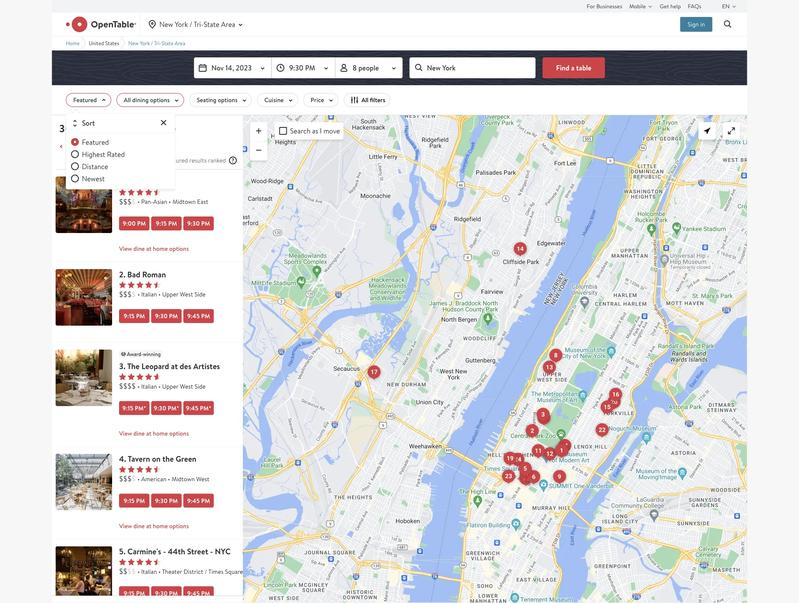 Task type: locate. For each thing, give the bounding box(es) containing it.
9:30 pm link down $$$ $ • american • midtown west
[[151, 494, 182, 508]]

9:30 down theater
[[155, 589, 168, 598]]

13 button
[[544, 361, 557, 374]]

bad
[[127, 269, 140, 280]]

1. tao uptown
[[119, 176, 170, 187]]

1 $$$ from the top
[[119, 197, 132, 206]]

at up carmine's
[[146, 522, 151, 530]]

dine
[[133, 245, 145, 253], [133, 429, 145, 438], [133, 522, 145, 530]]

2 horizontal spatial *
[[209, 404, 211, 412]]

* left 9:45 pm *
[[176, 404, 179, 412]]

1 horizontal spatial york
[[175, 20, 188, 29]]

1 upper from the top
[[162, 290, 178, 298]]

0 vertical spatial 4.5 stars image
[[119, 189, 161, 196]]

0 horizontal spatial all
[[124, 96, 131, 104]]

/ inside dropdown button
[[190, 20, 192, 29]]

home up roman
[[153, 245, 168, 253]]

new york / tri-state area
[[160, 20, 235, 29], [128, 40, 185, 47]]

1 view dine at home options button from the top
[[119, 243, 243, 255]]

at for 2nd view dine at home options button
[[146, 429, 151, 438]]

* left 9:30 pm *
[[143, 404, 146, 412]]

midtown inside $$$ $ • american • midtown west
[[172, 475, 195, 483]]

1 side from the top
[[194, 290, 206, 298]]

1 vertical spatial view dine at home options button
[[119, 427, 243, 439]]

home up 4. tavern on the green at the left bottom of page
[[153, 429, 168, 438]]

1 vertical spatial $
[[132, 290, 136, 299]]

1 9:45 pm link from the top
[[183, 309, 214, 323]]

district
[[184, 568, 203, 576]]

at
[[146, 245, 151, 253], [171, 361, 178, 372], [146, 429, 151, 438], [146, 522, 151, 530]]

9:15 down $$$ $ • american • midtown west
[[124, 497, 135, 505]]

2 vertical spatial 9:45 pm
[[187, 589, 210, 598]]

view dine at home options button for 1. tao uptown
[[119, 243, 243, 255]]

9:45
[[187, 312, 200, 320], [186, 404, 198, 412], [187, 497, 200, 505], [187, 589, 200, 598]]

Highest Rated radio
[[70, 149, 125, 159]]

help
[[671, 2, 682, 10]]

9:30 down east
[[187, 219, 200, 228]]

9:15 pm link down american
[[119, 494, 149, 508]]

view dine at home options up roman
[[119, 245, 189, 253]]

3 view dine at home options from the top
[[119, 522, 189, 530]]

dine up carmine's
[[133, 522, 145, 530]]

9:45 pm *
[[186, 404, 211, 412]]

1 horizontal spatial state
[[204, 20, 220, 29]]

4.5 stars image for tao
[[119, 189, 161, 196]]

view dine at home options button up roman
[[119, 243, 243, 255]]

1 horizontal spatial /
[[190, 20, 192, 29]]

faqs button
[[689, 0, 702, 12]]

italian down roman
[[141, 290, 157, 298]]

italian down 4.7 stars image
[[141, 382, 157, 390]]

italian inside $$$$ • italian • upper west side
[[141, 382, 157, 390]]

8 for 8 people
[[353, 63, 357, 72]]

0 vertical spatial upper
[[162, 290, 178, 298]]

0 horizontal spatial *
[[143, 404, 146, 412]]

midtown left east
[[172, 198, 196, 206]]

a photo of tao uptown restaurant image
[[55, 177, 112, 233]]

des
[[180, 361, 191, 372]]

pan-
[[141, 198, 153, 206]]

9:30 pm for -
[[155, 589, 178, 598]]

None field
[[410, 57, 536, 78]]

2 vertical spatial view
[[119, 522, 132, 530]]

at up 4. tavern on the green at the left bottom of page
[[146, 429, 151, 438]]

9:15 pm link down carmine's
[[119, 587, 149, 600]]

9:30 pm link
[[183, 217, 214, 231], [151, 309, 182, 323], [151, 494, 182, 508], [151, 587, 182, 600]]

9:15 pm *
[[122, 404, 146, 412]]

9:45 pm link down '$$$ $ • italian • upper west side'
[[183, 309, 214, 323]]

0 vertical spatial midtown
[[172, 198, 196, 206]]

on
[[152, 454, 160, 464]]

1 italian from the top
[[141, 290, 157, 298]]

8 left the people
[[353, 63, 357, 72]]

3 $$$ from the top
[[119, 474, 132, 484]]

9:30 pm *
[[154, 404, 179, 412]]

at left the des
[[171, 361, 178, 372]]

1 view dine at home options from the top
[[119, 245, 189, 253]]

2.
[[119, 269, 125, 280]]

23
[[506, 473, 513, 480]]

dine up tavern
[[133, 429, 145, 438]]

0 vertical spatial state
[[204, 20, 220, 29]]

9:30 pm down '$$$ $ • italian • upper west side'
[[155, 312, 178, 320]]

upper inside $$$$ • italian • upper west side
[[162, 382, 178, 390]]

9:15 pm for 4. tavern on the green
[[124, 497, 145, 505]]

york inside dropdown button
[[175, 20, 188, 29]]

0 vertical spatial west
[[180, 290, 193, 298]]

all inside button
[[362, 96, 369, 104]]

2 vertical spatial west
[[196, 475, 209, 483]]

pm
[[305, 63, 316, 72], [137, 219, 146, 228], [168, 219, 177, 228], [201, 219, 210, 228], [136, 312, 145, 320], [169, 312, 178, 320], [201, 312, 210, 320], [135, 404, 143, 412], [168, 404, 176, 412], [200, 404, 209, 412], [136, 497, 145, 505], [169, 497, 178, 505], [201, 497, 210, 505], [136, 589, 145, 598], [169, 589, 178, 598], [201, 589, 210, 598]]

1 vertical spatial dine
[[133, 429, 145, 438]]

seating options button
[[189, 93, 252, 107]]

1 button
[[556, 444, 569, 458]]

* down 'artistes'
[[209, 404, 211, 412]]

1 vertical spatial featured
[[82, 137, 109, 147]]

2 9:45 pm link from the top
[[183, 494, 214, 508]]

0 vertical spatial view
[[119, 245, 132, 253]]

9:00
[[123, 219, 136, 228]]

0 vertical spatial area
[[221, 20, 235, 29]]

1 vertical spatial 4.5 stars image
[[119, 281, 161, 288]]

9:45 pm link down $$$ $ • american • midtown west
[[183, 494, 214, 508]]

2 upper from the top
[[162, 382, 178, 390]]

to
[[89, 142, 96, 151]]

4 button
[[538, 412, 551, 425]]

upper down roman
[[162, 290, 178, 298]]

0 horizontal spatial area
[[175, 40, 185, 47]]

- left the 44th
[[163, 546, 166, 557]]

2 side from the top
[[194, 382, 206, 390]]

midtown inside '$$$ $ • pan-asian • midtown east'
[[172, 198, 196, 206]]

search icon image
[[724, 19, 734, 30]]

2 view dine at home options from the top
[[119, 429, 189, 438]]

state
[[204, 20, 220, 29], [162, 40, 174, 47]]

united
[[89, 40, 104, 47]]

$ left american
[[132, 474, 136, 484]]

9 button
[[554, 470, 567, 484]]

2 - from the left
[[210, 546, 213, 557]]

9:15 up award-
[[124, 312, 135, 320]]

9:00 pm link
[[119, 217, 149, 231]]

nov 14, 2023
[[212, 63, 252, 72]]

9:45 pm down $$$ $ • american • midtown west
[[187, 497, 210, 505]]

9:15 pm down '$$$ $ • italian • upper west side'
[[124, 312, 145, 320]]

12
[[547, 450, 554, 458]]

4.6 stars image down tavern
[[119, 466, 161, 473]]

view dine at home options up carmine's
[[119, 522, 189, 530]]

1 horizontal spatial -
[[210, 546, 213, 557]]

a photo of the leopard at des artistes restaurant image
[[55, 350, 112, 406]]

1 vertical spatial 8
[[555, 352, 558, 359]]

• down roman
[[158, 290, 161, 298]]

1 * from the left
[[143, 404, 146, 412]]

1 view from the top
[[119, 245, 132, 253]]

view up 5.
[[119, 522, 132, 530]]

0 vertical spatial view dine at home options button
[[119, 243, 243, 255]]

upper down '3. the leopard at des artistes'
[[162, 382, 178, 390]]

4.6 stars image for tavern
[[119, 466, 161, 473]]

0 vertical spatial view dine at home options
[[119, 245, 189, 253]]

3 home from the top
[[153, 522, 168, 530]]

9:30 down $$$ $ • american • midtown west
[[155, 497, 168, 505]]

italian inside '$$$ $ • italian • upper west side'
[[141, 290, 157, 298]]

west inside '$$$ $ • italian • upper west side'
[[180, 290, 193, 298]]

1 vertical spatial west
[[180, 382, 193, 390]]

distance
[[82, 162, 108, 171]]

0 vertical spatial new
[[160, 20, 173, 29]]

9:30 pm link for -
[[151, 587, 182, 600]]

2 home from the top
[[153, 429, 168, 438]]

york right states
[[140, 40, 150, 47]]

view for 4.
[[119, 522, 132, 530]]

featured inside dropdown button
[[73, 96, 97, 104]]

in
[[701, 20, 706, 28]]

$$$ down 1.
[[119, 197, 132, 206]]

dining
[[132, 96, 149, 104]]

2 vertical spatial dine
[[133, 522, 145, 530]]

0 vertical spatial 4.6 stars image
[[119, 466, 161, 473]]

9:30 pm up the price
[[289, 63, 316, 72]]

9:15 pm
[[156, 219, 177, 228], [124, 312, 145, 320], [124, 497, 145, 505], [124, 589, 145, 598]]

0 vertical spatial /
[[190, 20, 192, 29]]

9:45 down '$$$ $ • italian • upper west side'
[[187, 312, 200, 320]]

9:15 pm down carmine's
[[124, 589, 145, 598]]

9:45 down $$$ $ • american • midtown west
[[187, 497, 200, 505]]

• left theater
[[158, 568, 161, 576]]

all
[[124, 96, 131, 104], [362, 96, 369, 104]]

3 9:45 pm link from the top
[[183, 587, 214, 600]]

view up 4.
[[119, 429, 132, 438]]

1 vertical spatial 9:45 pm
[[187, 497, 210, 505]]

0 horizontal spatial new
[[128, 40, 139, 47]]

are
[[154, 156, 163, 164]]

9:15 pm down american
[[124, 497, 145, 505]]

• down 'leopard'
[[158, 382, 161, 390]]

view dine at home options for uptown
[[119, 245, 189, 253]]

9:15 pm link for 4. tavern on the green
[[119, 494, 149, 508]]

9:30 pm
[[289, 63, 316, 72], [187, 219, 210, 228], [155, 312, 178, 320], [155, 497, 178, 505], [155, 589, 178, 598]]

1 vertical spatial 9:45 pm link
[[183, 494, 214, 508]]

0 vertical spatial featured
[[73, 96, 97, 104]]

0 vertical spatial italian
[[141, 290, 157, 298]]

1 horizontal spatial all
[[362, 96, 369, 104]]

a photo of bad roman restaurant image
[[55, 269, 112, 326]]

1 vertical spatial home
[[153, 429, 168, 438]]

2 vertical spatial $
[[132, 474, 136, 484]]

9:30 pm link down theater
[[151, 587, 182, 600]]

• right asian in the top of the page
[[169, 198, 171, 206]]

1 $ from the top
[[132, 197, 136, 206]]

featured button
[[66, 93, 111, 107]]

view dine at home options for on
[[119, 522, 189, 530]]

2 $$$ from the top
[[119, 290, 132, 299]]

9:30 pm link down '$$$ $ • italian • upper west side'
[[151, 309, 182, 323]]

1 vertical spatial area
[[175, 40, 185, 47]]

group containing featured
[[70, 137, 172, 185]]

2 all from the left
[[362, 96, 369, 104]]

$
[[132, 197, 136, 206], [132, 290, 136, 299], [132, 474, 136, 484]]

0 horizontal spatial tri-
[[154, 40, 162, 47]]

4.5 stars image
[[119, 189, 161, 196], [119, 281, 161, 288]]

1 4.5 stars image from the top
[[119, 189, 161, 196]]

2 vertical spatial home
[[153, 522, 168, 530]]

0 vertical spatial $
[[132, 197, 136, 206]]

4.5 stars image down 2. bad roman
[[119, 281, 161, 288]]

0 horizontal spatial -
[[163, 546, 166, 557]]

view dine at home options button up the 44th
[[119, 520, 243, 532]]

midtown down green
[[172, 475, 195, 483]]

3 9:45 pm from the top
[[187, 589, 210, 598]]

1 vertical spatial 4.6 stars image
[[119, 559, 161, 566]]

4.5 stars image down 1. tao uptown
[[119, 189, 161, 196]]

9:30 pm down $$$ $ • american • midtown west
[[155, 497, 178, 505]]

• left american
[[137, 475, 140, 483]]

/ inside $$ $$ • italian • theater district / times square
[[205, 568, 207, 576]]

1 vertical spatial side
[[194, 382, 206, 390]]

1 $$ from the left
[[119, 567, 127, 576]]

cuisine
[[265, 96, 284, 104]]

308 restaurants available
[[59, 121, 176, 136]]

0 vertical spatial tri-
[[194, 20, 204, 29]]

new inside dropdown button
[[160, 20, 173, 29]]

0 vertical spatial side
[[194, 290, 206, 298]]

9:30 pm down theater
[[155, 589, 178, 598]]

west for 2. bad roman
[[180, 290, 193, 298]]

home up "5. carmine's - 44th street - nyc"
[[153, 522, 168, 530]]

9:15 pm link for 5. carmine's - 44th street - nyc
[[119, 587, 149, 600]]

1 horizontal spatial *
[[176, 404, 179, 412]]

tri- inside dropdown button
[[194, 20, 204, 29]]

0 vertical spatial 8
[[353, 63, 357, 72]]

0 vertical spatial 9:45 pm
[[187, 312, 210, 320]]

tri-
[[194, 20, 204, 29], [154, 40, 162, 47]]

0 horizontal spatial york
[[140, 40, 150, 47]]

9:45 down district
[[187, 589, 200, 598]]

• down carmine's
[[137, 568, 140, 576]]

2 vertical spatial /
[[205, 568, 207, 576]]

2 vertical spatial italian
[[141, 568, 157, 576]]

0 vertical spatial york
[[175, 20, 188, 29]]

how are featured results ranked
[[141, 156, 226, 164]]

home for on
[[153, 522, 168, 530]]

return to list view button
[[56, 141, 121, 152]]

3 italian from the top
[[141, 568, 157, 576]]

4.6 stars image
[[119, 466, 161, 473], [119, 559, 161, 566]]

$$ down carmine's
[[127, 567, 136, 576]]

1 vertical spatial $$$
[[119, 290, 132, 299]]

9:45 pm link for 5. carmine's - 44th street - nyc
[[183, 587, 214, 600]]

2 view dine at home options button from the top
[[119, 427, 243, 439]]

nyc
[[215, 546, 231, 557]]

2 $ from the top
[[132, 290, 136, 299]]

2 italian from the top
[[141, 382, 157, 390]]

new york / tri-state area link
[[128, 40, 185, 47]]

4.6 stars image for carmine's
[[119, 559, 161, 566]]

9:30
[[289, 63, 304, 72], [187, 219, 200, 228], [155, 312, 168, 320], [154, 404, 166, 412], [155, 497, 168, 505], [155, 589, 168, 598]]

map region
[[146, 65, 800, 603]]

york up new york / tri-state area link
[[175, 20, 188, 29]]

new right states
[[128, 40, 139, 47]]

1 vertical spatial view dine at home options
[[119, 429, 189, 438]]

2 horizontal spatial /
[[205, 568, 207, 576]]

italian inside $$ $$ • italian • theater district / times square
[[141, 568, 157, 576]]

$$$$ • italian • upper west side
[[119, 382, 206, 391]]

0 0
[[243, 115, 252, 124]]

for businesses button
[[587, 0, 623, 12]]

home for uptown
[[153, 245, 168, 253]]

8 9
[[555, 352, 562, 480]]

2 4.5 stars image from the top
[[119, 281, 161, 288]]

5 6
[[524, 465, 536, 481]]

2 9:45 pm from the top
[[187, 497, 210, 505]]

home
[[153, 245, 168, 253], [153, 429, 168, 438], [153, 522, 168, 530]]

sign
[[688, 20, 700, 28]]

3 button
[[537, 408, 550, 422]]

1 dine from the top
[[133, 245, 145, 253]]

all left filters
[[362, 96, 369, 104]]

1 4.6 stars image from the top
[[119, 466, 161, 473]]

0 vertical spatial new york / tri-state area
[[160, 20, 235, 29]]

0 vertical spatial 9:45 pm link
[[183, 309, 214, 323]]

2 vertical spatial 9:45 pm link
[[183, 587, 214, 600]]

9:30 up cuisine dropdown button
[[289, 63, 304, 72]]

• right american
[[168, 475, 170, 483]]

$ left the pan-
[[132, 197, 136, 206]]

1.
[[119, 176, 124, 187]]

search as i move
[[290, 126, 340, 136]]

1 vertical spatial midtown
[[172, 475, 195, 483]]

midtown
[[172, 198, 196, 206], [172, 475, 195, 483]]

1 all from the left
[[124, 96, 131, 104]]

1 horizontal spatial new
[[160, 20, 173, 29]]

newest
[[82, 174, 105, 183]]

9:45 pm link down district
[[183, 587, 214, 600]]

tao
[[126, 176, 141, 187]]

14,
[[226, 63, 234, 72]]

dine down the 9:00 pm link
[[133, 245, 145, 253]]

0 vertical spatial dine
[[133, 245, 145, 253]]

$$$ down 2.
[[119, 290, 132, 299]]

8 people
[[353, 63, 379, 72]]

at up roman
[[146, 245, 151, 253]]

0 horizontal spatial state
[[162, 40, 174, 47]]

2 vertical spatial $$$
[[119, 474, 132, 484]]

• down 4.7 stars image
[[137, 382, 140, 390]]

1 9:45 pm from the top
[[187, 312, 210, 320]]

9:45 pm for 5. carmine's - 44th street - nyc
[[187, 589, 210, 598]]

2 4.6 stars image from the top
[[119, 559, 161, 566]]

at for view dine at home options button corresponding to 4. tavern on the green
[[146, 522, 151, 530]]

2 vertical spatial view dine at home options
[[119, 522, 189, 530]]

1 horizontal spatial tri-
[[194, 20, 204, 29]]

1 vertical spatial view
[[119, 429, 132, 438]]

italian down carmine's
[[141, 568, 157, 576]]

view dine at home options button up green
[[119, 427, 243, 439]]

0 horizontal spatial /
[[151, 40, 153, 47]]

9:45 pm link
[[183, 309, 214, 323], [183, 494, 214, 508], [183, 587, 214, 600]]

22
[[599, 427, 606, 434]]

2. bad roman
[[119, 269, 166, 280]]

1 horizontal spatial area
[[221, 20, 235, 29]]

2 dine from the top
[[133, 429, 145, 438]]

2 vertical spatial view dine at home options button
[[119, 520, 243, 532]]

9:15 pm for 2. bad roman
[[124, 312, 145, 320]]

3 * from the left
[[209, 404, 211, 412]]

0 vertical spatial $$$
[[119, 197, 132, 206]]

$$ down 5.
[[119, 567, 127, 576]]

1 vertical spatial upper
[[162, 382, 178, 390]]

3 dine from the top
[[133, 522, 145, 530]]

all left dining
[[124, 96, 131, 104]]

$$$ $ • pan-asian • midtown east
[[119, 197, 208, 206]]

1 0 from the left
[[243, 115, 248, 124]]

3 $ from the top
[[132, 474, 136, 484]]

0 horizontal spatial 8
[[353, 63, 357, 72]]

1 vertical spatial tri-
[[154, 40, 162, 47]]

move
[[324, 126, 340, 136]]

9:15 down 5.
[[124, 589, 135, 598]]

4.6 stars image down carmine's
[[119, 559, 161, 566]]

view dine at home options up 'on'
[[119, 429, 189, 438]]

9:45 pm link for 4. tavern on the green
[[183, 494, 214, 508]]

3 view from the top
[[119, 522, 132, 530]]

2 * from the left
[[176, 404, 179, 412]]

view down 9:00
[[119, 245, 132, 253]]

4
[[543, 415, 546, 422]]

west inside $$$ $ • american • midtown west
[[196, 475, 209, 483]]

get help button
[[661, 0, 682, 12]]

9:15 for 2. bad roman
[[124, 312, 135, 320]]

8 inside 8 9
[[555, 352, 558, 359]]

8 button
[[550, 349, 563, 362]]

9:45 pm down '$$$ $ • italian • upper west side'
[[187, 312, 210, 320]]

1 home from the top
[[153, 245, 168, 253]]

group
[[70, 137, 172, 185]]

9:45 pm down district
[[187, 589, 210, 598]]

- left nyc
[[210, 546, 213, 557]]

artistes
[[193, 361, 220, 372]]

$$$ down 4.
[[119, 474, 132, 484]]

$$$ for 4.
[[119, 474, 132, 484]]

4.
[[119, 454, 126, 464]]

1 horizontal spatial 8
[[555, 352, 558, 359]]

results
[[189, 156, 207, 164]]

nov 14, 2023 button
[[194, 57, 272, 78]]

8 up 13 button
[[555, 352, 558, 359]]

9:15 pm link down '$$$ $ • italian • upper west side'
[[119, 309, 149, 323]]

cuisine button
[[257, 93, 298, 107]]

new up new york / tri-state area link
[[160, 20, 173, 29]]

0 vertical spatial home
[[153, 245, 168, 253]]

1 vertical spatial italian
[[141, 382, 157, 390]]

3 view dine at home options button from the top
[[119, 520, 243, 532]]

$ down bad
[[132, 290, 136, 299]]

all inside dropdown button
[[124, 96, 131, 104]]



Task type: describe. For each thing, give the bounding box(es) containing it.
13
[[547, 364, 554, 371]]

view
[[108, 142, 121, 151]]

highest
[[82, 150, 105, 159]]

9:30 down $$$$ • italian • upper west side
[[154, 404, 166, 412]]

Distance radio
[[70, 161, 108, 172]]

9:30 pm for roman
[[155, 312, 178, 320]]

price button
[[304, 93, 339, 107]]

get help
[[661, 2, 682, 10]]

15 button
[[601, 401, 614, 414]]

how
[[141, 156, 153, 164]]

people
[[359, 63, 379, 72]]

at for 1. tao uptown view dine at home options button
[[146, 245, 151, 253]]

tavern
[[128, 454, 150, 464]]

a photo of carmine's - 44th street - nyc restaurant image
[[55, 546, 112, 603]]

9:45 for 4. tavern on the green
[[187, 497, 200, 505]]

9:15 pm link down '$$$ $ • pan-asian • midtown east'
[[151, 217, 182, 231]]

9:30 pm link down east
[[183, 217, 214, 231]]

table
[[577, 63, 592, 72]]

9:45 for 5. carmine's - 44th street - nyc
[[187, 589, 200, 598]]

side inside $$$$ • italian • upper west side
[[194, 382, 206, 390]]

highest rated
[[82, 150, 125, 159]]

7 button
[[556, 443, 569, 457]]

view dine at home options button for 4. tavern on the green
[[119, 520, 243, 532]]

6
[[533, 474, 536, 481]]

the
[[162, 454, 174, 464]]

10 button
[[520, 467, 533, 481]]

44th
[[168, 546, 185, 557]]

$ for tao
[[132, 197, 136, 206]]

upper inside '$$$ $ • italian • upper west side'
[[162, 290, 178, 298]]

9:30 down '$$$ $ • italian • upper west side'
[[155, 312, 168, 320]]

mobile button
[[630, 0, 656, 12]]

faqs
[[689, 2, 702, 10]]

2 0 from the left
[[248, 115, 252, 124]]

all filters button
[[344, 93, 390, 107]]

sign in
[[688, 20, 706, 28]]

side inside '$$$ $ • italian • upper west side'
[[194, 290, 206, 298]]

• down 2. bad roman
[[137, 290, 140, 298]]

opentable logo image
[[66, 17, 136, 32]]

all for all filters
[[362, 96, 369, 104]]

get
[[661, 2, 670, 10]]

23 button
[[503, 470, 516, 483]]

Newest radio
[[70, 173, 105, 184]]

italian for carmine's
[[141, 568, 157, 576]]

state inside dropdown button
[[204, 20, 220, 29]]

street
[[187, 546, 208, 557]]

en
[[723, 2, 731, 10]]

19 button
[[504, 452, 517, 465]]

price
[[311, 96, 324, 104]]

9:15 pm for 5. carmine's - 44th street - nyc
[[124, 589, 145, 598]]

find a table button
[[543, 57, 606, 78]]

carmine's
[[127, 546, 161, 557]]

for
[[587, 2, 596, 10]]

award-winning
[[127, 351, 161, 358]]

2 vertical spatial featured
[[164, 156, 188, 164]]

$$$ $ • italian • upper west side
[[119, 290, 206, 299]]

9:30 pm link for roman
[[151, 309, 182, 323]]

9:15 for 5. carmine's - 44th street - nyc
[[124, 589, 135, 598]]

Featured radio
[[70, 137, 109, 147]]

4.7 stars image
[[119, 373, 161, 380]]

east
[[197, 198, 208, 206]]

21
[[562, 442, 569, 449]]

square
[[225, 568, 243, 576]]

9:00 pm
[[123, 219, 146, 228]]

5 button
[[519, 462, 532, 476]]

ranked
[[208, 156, 226, 164]]

$ for tavern
[[132, 474, 136, 484]]

businesses
[[597, 2, 623, 10]]

1 vertical spatial new
[[128, 40, 139, 47]]

9:45 for 2. bad roman
[[187, 312, 200, 320]]

5. carmine's - 44th street - nyc
[[119, 546, 231, 557]]

nov
[[212, 63, 224, 72]]

dine for tao
[[133, 245, 145, 253]]

seating
[[197, 96, 217, 104]]

9:45 pm for 4. tavern on the green
[[187, 497, 210, 505]]

2
[[531, 427, 535, 435]]

area inside dropdown button
[[221, 20, 235, 29]]

17
[[371, 369, 378, 376]]

return to list view
[[67, 142, 121, 151]]

a photo of tavern on the green restaurant image
[[55, 454, 112, 510]]

18
[[523, 475, 530, 482]]

3. the leopard at des artistes
[[119, 361, 220, 372]]

sort
[[82, 119, 95, 128]]

10
[[523, 470, 530, 477]]

rated
[[107, 150, 125, 159]]

11
[[535, 447, 542, 454]]

• left the pan-
[[137, 198, 140, 206]]

award-
[[127, 351, 143, 358]]

west for 4. tavern on the green
[[196, 475, 209, 483]]

all filters
[[362, 96, 386, 104]]

seating options
[[197, 96, 238, 104]]

all for all dining options
[[124, 96, 131, 104]]

17 button
[[368, 366, 381, 379]]

7
[[561, 446, 564, 453]]

$$ $$ • italian • theater district / times square
[[119, 567, 243, 576]]

featured inside option
[[82, 137, 109, 147]]

$$$ for 1.
[[119, 197, 132, 206]]

for businesses
[[587, 2, 623, 10]]

308
[[59, 121, 78, 136]]

restaurants
[[80, 121, 134, 136]]

list
[[97, 142, 106, 151]]

new york / tri-state area inside new york / tri-state area dropdown button
[[160, 20, 235, 29]]

find
[[557, 63, 570, 72]]

9:30 pm down east
[[187, 219, 210, 228]]

14
[[517, 245, 524, 252]]

11 12
[[535, 447, 554, 458]]

asian
[[153, 198, 167, 206]]

4.5 stars image for bad
[[119, 281, 161, 288]]

as
[[312, 126, 319, 136]]

9:15 pm link for 2. bad roman
[[119, 309, 149, 323]]

filters
[[370, 96, 386, 104]]

view for 1.
[[119, 245, 132, 253]]

$ for bad
[[132, 290, 136, 299]]

* for 9:30 pm *
[[176, 404, 179, 412]]

23 24
[[506, 456, 522, 480]]

1 vertical spatial /
[[151, 40, 153, 47]]

west inside $$$$ • italian • upper west side
[[180, 382, 193, 390]]

9:30 pm link for on
[[151, 494, 182, 508]]

$$$ for 2.
[[119, 290, 132, 299]]

1 vertical spatial state
[[162, 40, 174, 47]]

Please input a Location, Restaurant or Cuisine field
[[410, 57, 536, 78]]

* for 9:45 pm *
[[209, 404, 211, 412]]

2 view from the top
[[119, 429, 132, 438]]

9:45 pm link for 2. bad roman
[[183, 309, 214, 323]]

location detection icon image
[[703, 126, 713, 136]]

all dining options
[[124, 96, 170, 104]]

21 button
[[559, 439, 572, 453]]

* for 9:15 pm *
[[143, 404, 146, 412]]

9:45 right 9:30 pm *
[[186, 404, 198, 412]]

american
[[141, 475, 166, 483]]

9:15 pm down '$$$ $ • pan-asian • midtown east'
[[156, 219, 177, 228]]

1 - from the left
[[163, 546, 166, 557]]

the
[[127, 361, 140, 372]]

states
[[105, 40, 119, 47]]

2 $$ from the left
[[127, 567, 136, 576]]

$$$ $ • american • midtown west
[[119, 474, 209, 484]]

5.
[[119, 546, 126, 557]]

6 button
[[528, 470, 541, 484]]

9:15 for 4. tavern on the green
[[124, 497, 135, 505]]

9:15 down the '$$$$'
[[122, 404, 133, 412]]

9:45 pm for 2. bad roman
[[187, 312, 210, 320]]

9:15 down asian in the top of the page
[[156, 219, 167, 228]]

2 button
[[526, 424, 539, 438]]

20
[[611, 398, 618, 406]]

16 button
[[610, 388, 623, 401]]

find a table
[[557, 63, 592, 72]]

22 button
[[596, 424, 609, 437]]

11 button
[[532, 444, 545, 458]]

italian for bad
[[141, 290, 157, 298]]

1 vertical spatial new york / tri-state area
[[128, 40, 185, 47]]

9:30 pm for on
[[155, 497, 178, 505]]

1 vertical spatial york
[[140, 40, 150, 47]]

8 for 8 9
[[555, 352, 558, 359]]

dine for tavern
[[133, 522, 145, 530]]



Task type: vqa. For each thing, say whether or not it's contained in the screenshot.
21 BUTTON
yes



